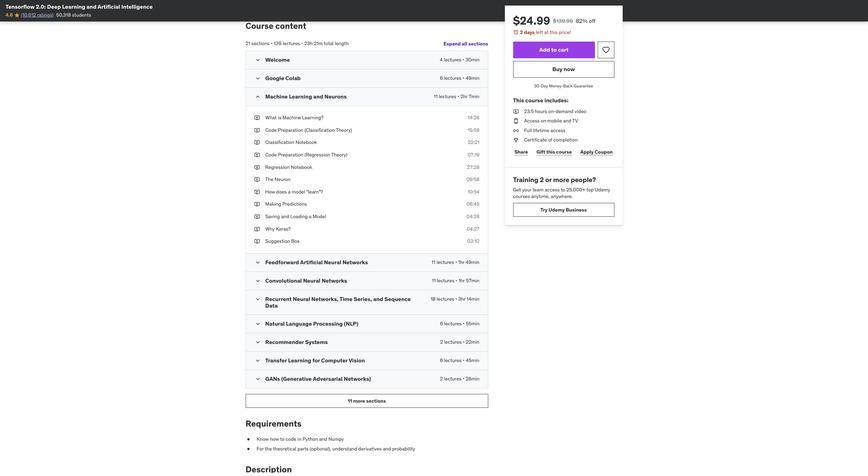 Task type: vqa. For each thing, say whether or not it's contained in the screenshot.


Task type: describe. For each thing, give the bounding box(es) containing it.
lectures for feedforward artificial neural networks
[[437, 259, 455, 265]]

and left neurons
[[314, 93, 324, 100]]

theory) for code preparation (classification theory)
[[336, 127, 352, 133]]

6 for transfer learning for computer vision
[[440, 357, 443, 364]]

recommender
[[266, 339, 304, 346]]

add to cart
[[540, 46, 569, 53]]

and down making predictions
[[281, 213, 289, 220]]

top
[[587, 187, 594, 193]]

lectures for gans (generative adversarial networks)
[[444, 376, 462, 382]]

convolutional neural networks
[[266, 277, 347, 284]]

code preparation (regression theory)
[[266, 152, 348, 158]]

0 vertical spatial learning
[[62, 3, 85, 10]]

lectures for recommender systems
[[445, 339, 462, 345]]

left
[[536, 29, 544, 35]]

understand
[[333, 446, 357, 452]]

courses
[[514, 193, 531, 200]]

machine learning and neurons
[[266, 93, 347, 100]]

0 vertical spatial this
[[550, 29, 558, 35]]

deep
[[47, 3, 61, 10]]

try udemy business link
[[514, 203, 615, 217]]

and left tv
[[564, 118, 572, 124]]

• for convolutional neural networks
[[456, 277, 458, 284]]

2 49min from the top
[[466, 259, 480, 265]]

lectures for machine learning and neurons
[[439, 93, 457, 100]]

suggestion
[[266, 238, 290, 244]]

code for code preparation (regression theory)
[[266, 152, 277, 158]]

money-
[[550, 83, 564, 88]]

2 lectures • 22min
[[441, 339, 480, 345]]

neural for networks
[[303, 277, 321, 284]]

21 sections • 139 lectures • 23h 21m total length
[[246, 40, 349, 47]]

small image for transfer learning for computer vision
[[254, 357, 261, 364]]

small image for convolutional
[[254, 277, 261, 284]]

sections for 11 more sections
[[367, 398, 386, 404]]

vision
[[349, 357, 365, 364]]

neural for networks,
[[293, 295, 310, 302]]

recurrent
[[266, 295, 292, 302]]

and up (optional),
[[319, 436, 328, 442]]

code preparation (classification theory)
[[266, 127, 352, 133]]

14:26
[[468, 115, 480, 121]]

4
[[440, 57, 443, 63]]

xsmall image down this
[[514, 108, 519, 115]]

theoretical
[[273, 446, 297, 452]]

why
[[266, 226, 275, 232]]

all
[[462, 41, 468, 47]]

course content
[[246, 21, 307, 31]]

convolutional
[[266, 277, 302, 284]]

wishlist image
[[602, 46, 611, 54]]

feedforward artificial neural networks
[[266, 259, 368, 266]]

11 lectures • 1hr 49min
[[432, 259, 480, 265]]

xsmall image for making predictions
[[254, 201, 260, 208]]

networks)
[[344, 375, 371, 382]]

0 horizontal spatial to
[[280, 436, 285, 442]]

2 days left at this price!
[[521, 29, 572, 35]]

• for feedforward artificial neural networks
[[456, 259, 457, 265]]

this course includes:
[[514, 97, 569, 104]]

• for gans (generative adversarial networks)
[[463, 376, 465, 382]]

1 vertical spatial machine
[[283, 115, 301, 121]]

preparation for (regression
[[278, 152, 304, 158]]

small image for recommender
[[254, 339, 261, 346]]

• for recurrent neural networks, time series, and sequence data
[[456, 296, 458, 302]]

how
[[270, 436, 279, 442]]

buy
[[553, 66, 563, 72]]

6 for natural language processing (nlp)
[[441, 321, 443, 327]]

4.6
[[6, 12, 13, 18]]

saving and loading a model
[[266, 213, 326, 220]]

2 lectures • 28min
[[440, 376, 480, 382]]

notebook for regression notebook
[[291, 164, 313, 170]]

• for machine learning and neurons
[[458, 93, 460, 100]]

2 for 2 lectures • 22min
[[441, 339, 443, 345]]

full lifetime access
[[525, 127, 566, 133]]

training
[[514, 176, 539, 184]]

more inside button
[[354, 398, 365, 404]]

and up the "students"
[[87, 3, 97, 10]]

processing
[[313, 320, 343, 327]]

google colab
[[266, 75, 301, 82]]

1 vertical spatial this
[[547, 149, 556, 155]]

lectures for recurrent neural networks, time series, and sequence data
[[437, 296, 455, 302]]

to inside button
[[552, 46, 557, 53]]

keras?
[[276, 226, 291, 232]]

welcome
[[266, 56, 290, 63]]

intelligence
[[121, 3, 153, 10]]

parts
[[298, 446, 309, 452]]

6 lectures • 49min
[[440, 75, 480, 81]]

lifetime
[[534, 127, 550, 133]]

apply
[[581, 149, 594, 155]]

28min
[[466, 376, 480, 382]]

11 for convolutional neural networks
[[432, 277, 436, 284]]

xsmall image left for
[[246, 446, 251, 452]]

and left probability
[[383, 446, 391, 452]]

the neuron
[[266, 176, 291, 183]]

neurons
[[325, 93, 347, 100]]

what is machine learning?
[[266, 115, 324, 121]]

language
[[286, 320, 312, 327]]

of
[[549, 137, 553, 143]]

6 lectures • 45min
[[440, 357, 480, 364]]

includes:
[[545, 97, 569, 104]]

small image for welcome
[[254, 57, 261, 64]]

requirements
[[246, 418, 302, 429]]

full
[[525, 127, 532, 133]]

code for code preparation (classification theory)
[[266, 127, 277, 133]]

xsmall image for suggestion box
[[254, 238, 260, 245]]

feedforward
[[266, 259, 299, 266]]

colab
[[286, 75, 301, 82]]

preparation for (classification
[[278, 127, 304, 133]]

to inside the training 2 or more people? get your team access to 25,000+ top udemy courses anytime, anywhere.
[[561, 187, 566, 193]]

add to cart button
[[514, 41, 595, 58]]

1 vertical spatial artificial
[[300, 259, 323, 266]]

apply coupon button
[[579, 145, 615, 159]]

neuron
[[275, 176, 291, 183]]

training 2 or more people? get your team access to 25,000+ top udemy courses anytime, anywhere.
[[514, 176, 611, 200]]

0 vertical spatial machine
[[266, 93, 288, 100]]

adversarial
[[313, 375, 343, 382]]

why keras?
[[266, 226, 291, 232]]

access inside the training 2 or more people? get your team access to 25,000+ top udemy courses anytime, anywhere.
[[545, 187, 560, 193]]

45min
[[466, 357, 480, 364]]

1 horizontal spatial course
[[557, 149, 572, 155]]

and inside recurrent neural networks, time series, and sequence data
[[374, 295, 384, 302]]

how
[[266, 189, 275, 195]]

data
[[266, 302, 278, 309]]

days
[[525, 29, 535, 35]]

11 lectures • 2hr 7min
[[434, 93, 480, 100]]

4 lectures • 30min
[[440, 57, 480, 63]]

"learn"?
[[307, 189, 323, 195]]

saving
[[266, 213, 280, 220]]

tv
[[573, 118, 579, 124]]

more inside the training 2 or more people? get your team access to 25,000+ top udemy courses anytime, anywhere.
[[554, 176, 570, 184]]

lectures for welcome
[[444, 57, 462, 63]]

team
[[533, 187, 544, 193]]

loading
[[291, 213, 308, 220]]

(regression
[[305, 152, 331, 158]]

• for transfer learning for computer vision
[[463, 357, 465, 364]]

transfer learning for computer vision
[[266, 357, 365, 364]]

model
[[292, 189, 305, 195]]

or
[[546, 176, 552, 184]]



Task type: locate. For each thing, give the bounding box(es) containing it.
(classification
[[305, 127, 335, 133]]

sections right 21
[[252, 40, 270, 47]]

to left cart
[[552, 46, 557, 53]]

2 preparation from the top
[[278, 152, 304, 158]]

what
[[266, 115, 277, 121]]

small image left gans
[[254, 376, 261, 383]]

• left 2hr
[[458, 93, 460, 100]]

learning for machine
[[289, 93, 312, 100]]

small image for machine learning and neurons
[[254, 93, 261, 100]]

49min up 57min
[[466, 259, 480, 265]]

time
[[340, 295, 353, 302]]

• up 11 lectures • 1hr 57min
[[456, 259, 457, 265]]

23h 21m
[[305, 40, 323, 47]]

is
[[278, 115, 282, 121]]

lectures right "18"
[[437, 296, 455, 302]]

1hr
[[459, 259, 465, 265], [459, 277, 465, 284]]

learning?
[[302, 115, 324, 121]]

small image left recommender
[[254, 339, 261, 346]]

xsmall image for what is machine learning?
[[254, 115, 260, 121]]

a right "does"
[[288, 189, 291, 195]]

anywhere.
[[551, 193, 573, 200]]

1 vertical spatial 49min
[[466, 259, 480, 265]]

2 horizontal spatial sections
[[469, 41, 489, 47]]

lectures up 11 lectures • 1hr 57min
[[437, 259, 455, 265]]

6 down 4
[[440, 75, 443, 81]]

xsmall image for the neuron
[[254, 176, 260, 183]]

3hr
[[459, 296, 466, 302]]

0 vertical spatial more
[[554, 176, 570, 184]]

lectures up 2 lectures • 22min on the right bottom
[[445, 321, 462, 327]]

code down the what
[[266, 127, 277, 133]]

small image for google colab
[[254, 75, 261, 82]]

1 horizontal spatial sections
[[367, 398, 386, 404]]

natural language processing (nlp)
[[266, 320, 359, 327]]

certificate of completion
[[525, 137, 578, 143]]

1 preparation from the top
[[278, 127, 304, 133]]

57min
[[466, 277, 480, 284]]

1 vertical spatial networks
[[322, 277, 347, 284]]

0 vertical spatial artificial
[[98, 3, 120, 10]]

1 49min from the top
[[466, 75, 480, 81]]

small image
[[254, 277, 261, 284], [254, 339, 261, 346], [254, 376, 261, 383]]

lectures down 6 lectures • 45min
[[444, 376, 462, 382]]

xsmall image for classification notebook
[[254, 139, 260, 146]]

6 up 2 lectures • 22min on the right bottom
[[441, 321, 443, 327]]

on
[[541, 118, 547, 124]]

udemy right the top
[[595, 187, 611, 193]]

small image for gans
[[254, 376, 261, 383]]

the
[[266, 176, 274, 183]]

1 horizontal spatial a
[[309, 213, 312, 220]]

11 left 2hr
[[434, 93, 438, 100]]

0 vertical spatial 49min
[[466, 75, 480, 81]]

theory) right (classification
[[336, 127, 352, 133]]

making predictions
[[266, 201, 307, 207]]

notebook for classification notebook
[[296, 139, 317, 145]]

lectures for natural language processing (nlp)
[[445, 321, 462, 327]]

1 vertical spatial 1hr
[[459, 277, 465, 284]]

2 vertical spatial 6
[[440, 357, 443, 364]]

11 up "18"
[[432, 277, 436, 284]]

anytime,
[[532, 193, 550, 200]]

0 horizontal spatial more
[[354, 398, 365, 404]]

1 vertical spatial notebook
[[291, 164, 313, 170]]

neural up convolutional neural networks
[[324, 259, 342, 266]]

•
[[271, 40, 273, 47], [302, 40, 303, 47], [463, 57, 465, 63], [463, 75, 465, 81], [458, 93, 460, 100], [456, 259, 457, 265], [456, 277, 458, 284], [456, 296, 458, 302], [463, 321, 465, 327], [463, 339, 465, 345], [463, 357, 465, 364], [463, 376, 465, 382]]

(generative
[[282, 375, 312, 382]]

and
[[87, 3, 97, 10], [314, 93, 324, 100], [564, 118, 572, 124], [281, 213, 289, 220], [374, 295, 384, 302], [319, 436, 328, 442], [383, 446, 391, 452]]

sections inside "expand all sections" dropdown button
[[469, 41, 489, 47]]

0 vertical spatial a
[[288, 189, 291, 195]]

1 vertical spatial preparation
[[278, 152, 304, 158]]

1 vertical spatial to
[[561, 187, 566, 193]]

2 inside the training 2 or more people? get your team access to 25,000+ top udemy courses anytime, anywhere.
[[540, 176, 544, 184]]

lectures up 6 lectures • 45min
[[445, 339, 462, 345]]

1 vertical spatial a
[[309, 213, 312, 220]]

theory) right the (regression
[[332, 152, 348, 158]]

get
[[514, 187, 521, 193]]

access down or
[[545, 187, 560, 193]]

tensorflow 2.0: deep learning and artificial intelligence
[[6, 3, 153, 10]]

small image left convolutional
[[254, 277, 261, 284]]

• left the 55min
[[463, 321, 465, 327]]

machine
[[266, 93, 288, 100], [283, 115, 301, 121]]

small image for feedforward artificial neural networks
[[254, 259, 261, 266]]

11
[[434, 93, 438, 100], [432, 259, 436, 265], [432, 277, 436, 284], [348, 398, 352, 404]]

xsmall image left making
[[254, 201, 260, 208]]

machine right is
[[283, 115, 301, 121]]

1 vertical spatial access
[[545, 187, 560, 193]]

preparation
[[278, 127, 304, 133], [278, 152, 304, 158]]

• for google colab
[[463, 75, 465, 81]]

2 vertical spatial small image
[[254, 376, 261, 383]]

lectures for google colab
[[444, 75, 462, 81]]

0 vertical spatial udemy
[[595, 187, 611, 193]]

length
[[335, 40, 349, 47]]

• for welcome
[[463, 57, 465, 63]]

gift this course
[[537, 149, 572, 155]]

tensorflow
[[6, 3, 35, 10]]

1hr for feedforward artificial neural networks
[[459, 259, 465, 265]]

0 vertical spatial code
[[266, 127, 277, 133]]

0 vertical spatial course
[[526, 97, 544, 104]]

0 vertical spatial preparation
[[278, 127, 304, 133]]

0 vertical spatial access
[[551, 127, 566, 133]]

6 for google colab
[[440, 75, 443, 81]]

2 vertical spatial learning
[[288, 357, 312, 364]]

xsmall image
[[514, 118, 519, 124], [254, 127, 260, 134], [514, 127, 519, 134], [514, 137, 519, 144], [254, 152, 260, 158], [254, 164, 260, 171], [254, 213, 260, 220], [254, 226, 260, 232], [246, 436, 251, 443]]

know
[[257, 436, 269, 442]]

2 down 6 lectures • 45min
[[440, 376, 443, 382]]

derivatives
[[359, 446, 382, 452]]

neural
[[324, 259, 342, 266], [303, 277, 321, 284], [293, 295, 310, 302]]

0 horizontal spatial a
[[288, 189, 291, 195]]

0 vertical spatial neural
[[324, 259, 342, 266]]

7 small image from the top
[[254, 357, 261, 364]]

ratings)
[[37, 12, 54, 18]]

1hr for convolutional neural networks
[[459, 277, 465, 284]]

2 left or
[[540, 176, 544, 184]]

0 horizontal spatial sections
[[252, 40, 270, 47]]

6 small image from the top
[[254, 321, 261, 328]]

the
[[265, 446, 272, 452]]

4 small image from the top
[[254, 259, 261, 266]]

• left 139
[[271, 40, 273, 47]]

0 horizontal spatial artificial
[[98, 3, 120, 10]]

22:21
[[468, 139, 480, 145]]

share
[[515, 149, 529, 155]]

2 code from the top
[[266, 152, 277, 158]]

notebook up code preparation (regression theory)
[[296, 139, 317, 145]]

2 small image from the top
[[254, 75, 261, 82]]

content
[[276, 21, 307, 31]]

notebook
[[296, 139, 317, 145], [291, 164, 313, 170]]

1 small image from the top
[[254, 57, 261, 64]]

preparation up the classification notebook
[[278, 127, 304, 133]]

55min
[[466, 321, 480, 327]]

systems
[[305, 339, 328, 346]]

1 vertical spatial code
[[266, 152, 277, 158]]

2 up 6 lectures • 45min
[[441, 339, 443, 345]]

lectures for transfer learning for computer vision
[[445, 357, 462, 364]]

11 up 11 lectures • 1hr 57min
[[432, 259, 436, 265]]

xsmall image
[[514, 108, 519, 115], [254, 115, 260, 121], [254, 139, 260, 146], [254, 176, 260, 183], [254, 189, 260, 195], [254, 201, 260, 208], [254, 238, 260, 245], [246, 446, 251, 452]]

preparation down the classification notebook
[[278, 152, 304, 158]]

2 for 2 lectures • 28min
[[440, 376, 443, 382]]

code up regression
[[266, 152, 277, 158]]

coupon
[[595, 149, 613, 155]]

xsmall image left the what
[[254, 115, 260, 121]]

sections for expand all sections
[[469, 41, 489, 47]]

• left 45min at the right bottom of page
[[463, 357, 465, 364]]

1 vertical spatial 6
[[441, 321, 443, 327]]

theory)
[[336, 127, 352, 133], [332, 152, 348, 158]]

49min
[[466, 75, 480, 81], [466, 259, 480, 265]]

• left the 28min
[[463, 376, 465, 382]]

1 vertical spatial udemy
[[549, 207, 565, 213]]

xsmall image left the
[[254, 176, 260, 183]]

• left "22min"
[[463, 339, 465, 345]]

sections down networks)
[[367, 398, 386, 404]]

1 horizontal spatial to
[[552, 46, 557, 53]]

gans
[[266, 375, 280, 382]]

0 horizontal spatial course
[[526, 97, 544, 104]]

2 for 2 days left at this price!
[[521, 29, 523, 35]]

access down mobile
[[551, 127, 566, 133]]

1 horizontal spatial artificial
[[300, 259, 323, 266]]

back
[[564, 83, 573, 88]]

0 vertical spatial 6
[[440, 75, 443, 81]]

0 vertical spatial 1hr
[[459, 259, 465, 265]]

lectures right 4
[[444, 57, 462, 63]]

2 right alarm image
[[521, 29, 523, 35]]

guarantee
[[574, 83, 594, 88]]

for
[[313, 357, 320, 364]]

hours
[[535, 108, 548, 114]]

1 vertical spatial small image
[[254, 339, 261, 346]]

• for natural language processing (nlp)
[[463, 321, 465, 327]]

25,000+
[[567, 187, 586, 193]]

alarm image
[[514, 29, 519, 35]]

day
[[542, 83, 549, 88]]

11 down networks)
[[348, 398, 352, 404]]

for
[[257, 446, 264, 452]]

0 vertical spatial theory)
[[336, 127, 352, 133]]

learning
[[62, 3, 85, 10], [289, 93, 312, 100], [288, 357, 312, 364]]

this right at
[[550, 29, 558, 35]]

1 vertical spatial neural
[[303, 277, 321, 284]]

more right or
[[554, 176, 570, 184]]

add
[[540, 46, 551, 53]]

lectures for convolutional neural networks
[[437, 277, 455, 284]]

1hr up 11 lectures • 1hr 57min
[[459, 259, 465, 265]]

3 6 from the top
[[440, 357, 443, 364]]

(optional),
[[310, 446, 332, 452]]

notebook down code preparation (regression theory)
[[291, 164, 313, 170]]

49min down 30min
[[466, 75, 480, 81]]

neural inside recurrent neural networks, time series, and sequence data
[[293, 295, 310, 302]]

5 small image from the top
[[254, 296, 261, 303]]

1 horizontal spatial more
[[554, 176, 570, 184]]

and right series,
[[374, 295, 384, 302]]

small image
[[254, 57, 261, 64], [254, 75, 261, 82], [254, 93, 261, 100], [254, 259, 261, 266], [254, 296, 261, 303], [254, 321, 261, 328], [254, 357, 261, 364]]

machine down google
[[266, 93, 288, 100]]

course
[[246, 21, 274, 31]]

1 small image from the top
[[254, 277, 261, 284]]

06:45
[[467, 201, 480, 207]]

students
[[72, 12, 91, 18]]

course down completion
[[557, 149, 572, 155]]

1 horizontal spatial udemy
[[595, 187, 611, 193]]

a left model on the left top of page
[[309, 213, 312, 220]]

mobile
[[548, 118, 563, 124]]

lectures up 2 lectures • 28min
[[445, 357, 462, 364]]

11 for feedforward artificial neural networks
[[432, 259, 436, 265]]

11 inside button
[[348, 398, 352, 404]]

regression notebook
[[266, 164, 313, 170]]

1hr left 57min
[[459, 277, 465, 284]]

xsmall image for how does a model "learn"?
[[254, 189, 260, 195]]

2.0:
[[36, 3, 46, 10]]

1 vertical spatial theory)
[[332, 152, 348, 158]]

2 vertical spatial neural
[[293, 295, 310, 302]]

learning for transfer
[[288, 357, 312, 364]]

learning down colab
[[289, 93, 312, 100]]

0 vertical spatial networks
[[343, 259, 368, 266]]

2 vertical spatial to
[[280, 436, 285, 442]]

• up 2hr
[[463, 75, 465, 81]]

1 code from the top
[[266, 127, 277, 133]]

50,318 students
[[56, 12, 91, 18]]

to up anywhere.
[[561, 187, 566, 193]]

1 vertical spatial course
[[557, 149, 572, 155]]

1 vertical spatial learning
[[289, 93, 312, 100]]

(nlp)
[[344, 320, 359, 327]]

lectures up 11 lectures • 2hr 7min
[[444, 75, 462, 81]]

lectures
[[283, 40, 300, 47], [444, 57, 462, 63], [444, 75, 462, 81], [439, 93, 457, 100], [437, 259, 455, 265], [437, 277, 455, 284], [437, 296, 455, 302], [445, 321, 462, 327], [445, 339, 462, 345], [445, 357, 462, 364], [444, 376, 462, 382]]

1 6 from the top
[[440, 75, 443, 81]]

udemy right try
[[549, 207, 565, 213]]

3 small image from the top
[[254, 93, 261, 100]]

lectures up 18 lectures • 3hr 14min
[[437, 277, 455, 284]]

0 vertical spatial to
[[552, 46, 557, 53]]

expand
[[444, 41, 461, 47]]

0 vertical spatial small image
[[254, 277, 261, 284]]

• left 57min
[[456, 277, 458, 284]]

artificial left intelligence
[[98, 3, 120, 10]]

sections inside "11 more sections" button
[[367, 398, 386, 404]]

xsmall image left how
[[254, 189, 260, 195]]

lectures left 2hr
[[439, 93, 457, 100]]

2 small image from the top
[[254, 339, 261, 346]]

6 up 2 lectures • 28min
[[440, 357, 443, 364]]

learning up 50,318 students
[[62, 3, 85, 10]]

buy now
[[553, 66, 575, 72]]

$139.99
[[554, 17, 574, 24]]

small image for recurrent neural networks, time series, and sequence data
[[254, 296, 261, 303]]

artificial up convolutional neural networks
[[300, 259, 323, 266]]

1 vertical spatial more
[[354, 398, 365, 404]]

3 small image from the top
[[254, 376, 261, 383]]

learning left for
[[288, 357, 312, 364]]

completion
[[554, 137, 578, 143]]

• left 3hr
[[456, 296, 458, 302]]

xsmall image left suggestion
[[254, 238, 260, 245]]

2 6 from the top
[[441, 321, 443, 327]]

• for recommender systems
[[463, 339, 465, 345]]

course up 23.5
[[526, 97, 544, 104]]

classification
[[266, 139, 295, 145]]

xsmall image left classification
[[254, 139, 260, 146]]

neural down convolutional neural networks
[[293, 295, 310, 302]]

more down networks)
[[354, 398, 365, 404]]

access
[[525, 118, 540, 124]]

23.5 hours on-demand video
[[525, 108, 587, 114]]

small image for natural language processing (nlp)
[[254, 321, 261, 328]]

apply coupon
[[581, 149, 613, 155]]

30-
[[535, 83, 542, 88]]

0 vertical spatial notebook
[[296, 139, 317, 145]]

this right gift
[[547, 149, 556, 155]]

11 for machine learning and neurons
[[434, 93, 438, 100]]

access on mobile and tv
[[525, 118, 579, 124]]

• left 23h 21m
[[302, 40, 303, 47]]

to right how
[[280, 436, 285, 442]]

(10,612
[[21, 12, 36, 18]]

lectures right 139
[[283, 40, 300, 47]]

udemy inside the training 2 or more people? get your team access to 25,000+ top udemy courses anytime, anywhere.
[[595, 187, 611, 193]]

• left 30min
[[463, 57, 465, 63]]

2 horizontal spatial to
[[561, 187, 566, 193]]

50,318
[[56, 12, 71, 18]]

0 horizontal spatial udemy
[[549, 207, 565, 213]]

numpy
[[329, 436, 344, 442]]

sections right all
[[469, 41, 489, 47]]

neural down feedforward artificial neural networks
[[303, 277, 321, 284]]

certificate
[[525, 137, 547, 143]]

theory) for code preparation (regression theory)
[[332, 152, 348, 158]]



